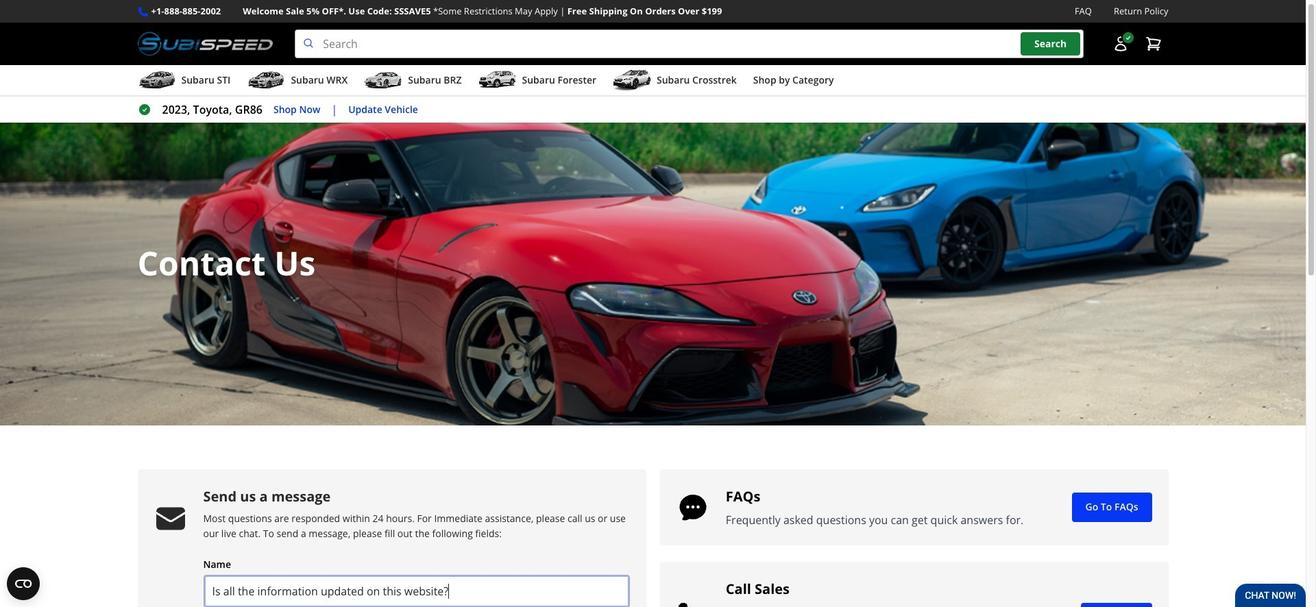 Task type: vqa. For each thing, say whether or not it's contained in the screenshot.
A Subaru Wrx Thumbnail Image
yes



Task type: locate. For each thing, give the bounding box(es) containing it.
button image
[[1112, 36, 1129, 52]]

a subaru wrx thumbnail image image
[[247, 70, 285, 91]]

subispeed logo image
[[137, 30, 273, 58]]

a subaru crosstrek thumbnail image image
[[613, 70, 651, 91]]

a subaru sti thumbnail image image
[[137, 70, 176, 91]]



Task type: describe. For each thing, give the bounding box(es) containing it.
a subaru forester thumbnail image image
[[478, 70, 517, 91]]

search input field
[[295, 30, 1084, 58]]

open widget image
[[7, 568, 40, 601]]

name text field
[[203, 575, 630, 607]]

a subaru brz thumbnail image image
[[364, 70, 403, 91]]



